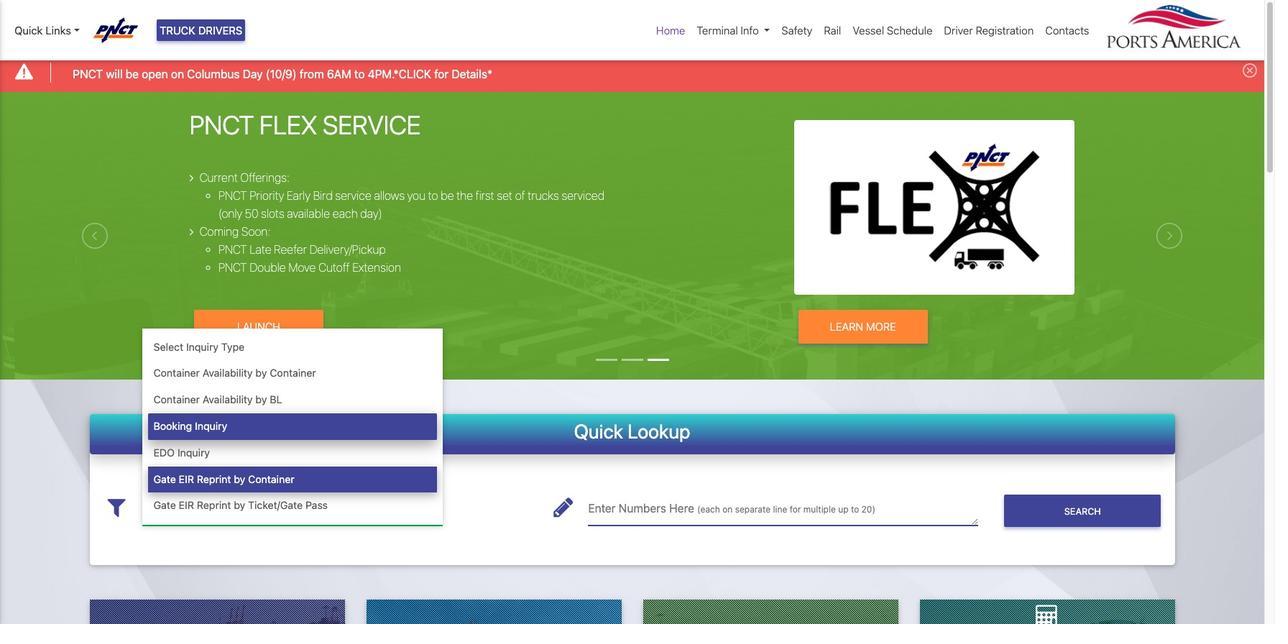 Task type: locate. For each thing, give the bounding box(es) containing it.
inquiry left type on the left of page
[[186, 341, 219, 353]]

by left bl
[[256, 394, 267, 406]]

numbers
[[619, 502, 667, 515]]

reprint up gate eir reprint by ticket/gate pass
[[197, 473, 231, 485]]

flex
[[260, 109, 317, 140]]

container up booking
[[154, 394, 200, 406]]

1 angle right image from the top
[[190, 172, 194, 183]]

2 availability from the top
[[203, 394, 253, 406]]

None text field
[[142, 491, 443, 526], [589, 491, 979, 526], [142, 491, 443, 526], [589, 491, 979, 526]]

for left details*
[[434, 67, 449, 80]]

container up bl
[[270, 367, 316, 379]]

by down 'launch' 'button'
[[256, 367, 267, 379]]

1 vertical spatial angle right image
[[190, 226, 194, 237]]

0 vertical spatial to
[[355, 67, 365, 80]]

0 vertical spatial quick
[[14, 24, 43, 37]]

safety link
[[776, 17, 819, 44]]

pnct up (only on the top left of page
[[219, 189, 247, 202]]

soon:
[[242, 225, 271, 238]]

pnct left will
[[73, 67, 103, 80]]

angle right image left current on the top left of the page
[[190, 172, 194, 183]]

links
[[46, 24, 71, 37]]

container availability by container
[[154, 367, 316, 379]]

learn
[[830, 320, 864, 333]]

to
[[355, 67, 365, 80], [428, 189, 438, 202], [851, 504, 860, 515]]

first
[[476, 189, 495, 202]]

availability down container availability by container
[[203, 394, 253, 406]]

multiple
[[804, 504, 836, 515]]

eir for gate eir reprint by ticket/gate pass
[[179, 499, 194, 512]]

1 eir from the top
[[179, 473, 194, 485]]

0 horizontal spatial for
[[434, 67, 449, 80]]

to inside enter numbers here (each on separate line for multiple up to 20)
[[851, 504, 860, 515]]

1 vertical spatial eir
[[179, 499, 194, 512]]

20)
[[862, 504, 876, 515]]

0 horizontal spatial to
[[355, 67, 365, 80]]

2 vertical spatial inquiry
[[178, 447, 210, 459]]

to right 6am
[[355, 67, 365, 80]]

inquiry for select
[[186, 341, 219, 353]]

pnct
[[73, 67, 103, 80], [190, 109, 254, 140], [219, 189, 247, 202], [219, 243, 247, 256], [219, 261, 247, 274]]

launch button
[[194, 310, 324, 343]]

by down gate eir reprint by container
[[234, 499, 245, 512]]

1 gate from the top
[[154, 473, 176, 485]]

1 horizontal spatial to
[[428, 189, 438, 202]]

0 vertical spatial availability
[[203, 367, 253, 379]]

1 vertical spatial on
[[723, 504, 733, 515]]

flexible service image
[[0, 92, 1265, 460]]

to for enter numbers here (each on separate line for multiple up to 20)
[[851, 504, 860, 515]]

2 reprint from the top
[[197, 499, 231, 512]]

container
[[154, 367, 200, 379], [270, 367, 316, 379], [154, 394, 200, 406], [248, 473, 295, 485]]

container up the ticket/gate at the bottom left of the page
[[248, 473, 295, 485]]

0 vertical spatial eir
[[179, 473, 194, 485]]

reprint for container
[[197, 473, 231, 485]]

angle right image
[[190, 172, 194, 183], [190, 226, 194, 237]]

2 angle right image from the top
[[190, 226, 194, 237]]

0 horizontal spatial on
[[171, 67, 184, 80]]

angle right image for current
[[190, 172, 194, 183]]

slots
[[261, 207, 284, 220]]

each
[[333, 207, 358, 220]]

quick inside quick links link
[[14, 24, 43, 37]]

0 vertical spatial on
[[171, 67, 184, 80]]

pnct down columbus
[[190, 109, 254, 140]]

to right the up
[[851, 504, 860, 515]]

on inside pnct will be open on columbus day (10/9) from 6am to 4pm.*click for details* link
[[171, 67, 184, 80]]

contacts link
[[1040, 17, 1096, 44]]

0 horizontal spatial be
[[126, 67, 139, 80]]

quick left links
[[14, 24, 43, 37]]

safety
[[782, 24, 813, 37]]

on
[[171, 67, 184, 80], [723, 504, 733, 515]]

on right (each
[[723, 504, 733, 515]]

search button
[[1005, 495, 1162, 527]]

pnct will be open on columbus day (10/9) from 6am to 4pm.*click for details* alert
[[0, 53, 1265, 92]]

availability down type on the left of page
[[203, 367, 253, 379]]

quick left lookup
[[574, 420, 624, 443]]

container down select
[[154, 367, 200, 379]]

for inside enter numbers here (each on separate line for multiple up to 20)
[[790, 504, 801, 515]]

be inside alert
[[126, 67, 139, 80]]

priority
[[250, 189, 284, 202]]

on for separate
[[723, 504, 733, 515]]

be left the
[[441, 189, 454, 202]]

on inside enter numbers here (each on separate line for multiple up to 20)
[[723, 504, 733, 515]]

0 vertical spatial inquiry
[[186, 341, 219, 353]]

1 horizontal spatial for
[[790, 504, 801, 515]]

1 horizontal spatial be
[[441, 189, 454, 202]]

1 availability from the top
[[203, 367, 253, 379]]

driver registration link
[[939, 17, 1040, 44]]

bird
[[313, 189, 333, 202]]

0 horizontal spatial quick
[[14, 24, 43, 37]]

1 horizontal spatial quick
[[574, 420, 624, 443]]

1 vertical spatial reprint
[[197, 499, 231, 512]]

2 vertical spatial to
[[851, 504, 860, 515]]

1 vertical spatial gate
[[154, 499, 176, 512]]

0 vertical spatial reprint
[[197, 473, 231, 485]]

pnct flex service
[[190, 109, 421, 140]]

(each
[[698, 504, 721, 515]]

rail
[[824, 24, 842, 37]]

0 vertical spatial be
[[126, 67, 139, 80]]

inquiry for edo
[[178, 447, 210, 459]]

rail link
[[819, 17, 847, 44]]

angle right image left coming
[[190, 226, 194, 237]]

on for columbus
[[171, 67, 184, 80]]

on right open
[[171, 67, 184, 80]]

1 vertical spatial for
[[790, 504, 801, 515]]

booking inquiry
[[154, 420, 227, 432]]

pnct will be open on columbus day (10/9) from 6am to 4pm.*click for details* link
[[73, 65, 493, 82]]

4pm.*click
[[368, 67, 431, 80]]

edo
[[154, 447, 175, 459]]

quick lookup
[[574, 420, 691, 443]]

0 vertical spatial gate
[[154, 473, 176, 485]]

open
[[142, 67, 168, 80]]

1 vertical spatial quick
[[574, 420, 624, 443]]

be right will
[[126, 67, 139, 80]]

to inside alert
[[355, 67, 365, 80]]

2 horizontal spatial to
[[851, 504, 860, 515]]

for right line
[[790, 504, 801, 515]]

be
[[126, 67, 139, 80], [441, 189, 454, 202]]

close image
[[1243, 63, 1258, 78]]

available
[[287, 207, 330, 220]]

learn more link
[[799, 310, 928, 343]]

reprint
[[197, 473, 231, 485], [197, 499, 231, 512]]

for inside alert
[[434, 67, 449, 80]]

inquiry down 'booking inquiry'
[[178, 447, 210, 459]]

1 reprint from the top
[[197, 473, 231, 485]]

1 vertical spatial availability
[[203, 394, 253, 406]]

inquiry down container availability by bl
[[195, 420, 227, 432]]

availability
[[203, 367, 253, 379], [203, 394, 253, 406]]

pnct will be open on columbus day (10/9) from 6am to 4pm.*click for details*
[[73, 67, 493, 80]]

1 horizontal spatial on
[[723, 504, 733, 515]]

by
[[256, 367, 267, 379], [256, 394, 267, 406], [234, 473, 245, 485], [234, 499, 245, 512]]

0 vertical spatial angle right image
[[190, 172, 194, 183]]

2 eir from the top
[[179, 499, 194, 512]]

eir
[[179, 473, 194, 485], [179, 499, 194, 512]]

terminal info link
[[691, 17, 776, 44]]

(10/9)
[[266, 67, 297, 80]]

home link
[[651, 17, 691, 44]]

gate
[[154, 473, 176, 485], [154, 499, 176, 512]]

0 vertical spatial for
[[434, 67, 449, 80]]

to right you
[[428, 189, 438, 202]]

terminal info
[[697, 24, 759, 37]]

2 gate from the top
[[154, 499, 176, 512]]

contacts
[[1046, 24, 1090, 37]]

1 vertical spatial inquiry
[[195, 420, 227, 432]]

eir down gate eir reprint by container
[[179, 499, 194, 512]]

reprint down gate eir reprint by container
[[197, 499, 231, 512]]

eir down edo inquiry
[[179, 473, 194, 485]]

inquiry for booking
[[195, 420, 227, 432]]

1 vertical spatial to
[[428, 189, 438, 202]]

1 vertical spatial be
[[441, 189, 454, 202]]

from
[[300, 67, 324, 80]]

current
[[200, 171, 238, 184]]

delivery/pickup
[[310, 243, 386, 256]]

of
[[515, 189, 525, 202]]

will
[[106, 67, 123, 80]]

pnct inside the current offerings: pnct priority early bird service allows you to be the first set of trucks serviced (only 50 slots available each day)
[[219, 189, 247, 202]]

vessel schedule
[[853, 24, 933, 37]]



Task type: describe. For each thing, give the bounding box(es) containing it.
vessel
[[853, 24, 885, 37]]

select
[[154, 341, 183, 353]]

gate for gate eir reprint by ticket/gate pass
[[154, 499, 176, 512]]

container availability by bl
[[154, 394, 282, 406]]

availability for container
[[203, 367, 253, 379]]

eir for gate eir reprint by container
[[179, 473, 194, 485]]

angle right image for coming
[[190, 226, 194, 237]]

day)
[[360, 207, 382, 220]]

pnct inside alert
[[73, 67, 103, 80]]

terminal
[[697, 24, 738, 37]]

current offerings: pnct priority early bird service allows you to be the first set of trucks serviced (only 50 slots available each day)
[[200, 171, 605, 220]]

drivers
[[198, 24, 243, 37]]

the
[[457, 189, 473, 202]]

bl
[[270, 394, 282, 406]]

to inside the current offerings: pnct priority early bird service allows you to be the first set of trucks serviced (only 50 slots available each day)
[[428, 189, 438, 202]]

set
[[497, 189, 513, 202]]

learn more
[[830, 320, 897, 333]]

service
[[335, 189, 372, 202]]

by up gate eir reprint by ticket/gate pass
[[234, 473, 245, 485]]

quick for quick lookup
[[574, 420, 624, 443]]

up
[[839, 504, 849, 515]]

enter
[[589, 502, 616, 515]]

▼
[[437, 503, 443, 514]]

separate
[[735, 504, 771, 515]]

to for pnct will be open on columbus day (10/9) from 6am to 4pm.*click for details*
[[355, 67, 365, 80]]

gate eir reprint by ticket/gate pass
[[154, 499, 328, 512]]

coming
[[200, 225, 239, 238]]

driver registration
[[945, 24, 1034, 37]]

enter numbers here (each on separate line for multiple up to 20)
[[589, 502, 876, 515]]

service
[[323, 109, 421, 140]]

serviced
[[562, 189, 605, 202]]

registration
[[976, 24, 1034, 37]]

line
[[773, 504, 788, 515]]

driver
[[945, 24, 974, 37]]

launch
[[237, 320, 280, 333]]

move
[[289, 261, 316, 274]]

early
[[287, 189, 311, 202]]

here
[[670, 502, 695, 515]]

extension
[[353, 261, 401, 274]]

truck
[[160, 24, 196, 37]]

6am
[[327, 67, 352, 80]]

truck drivers link
[[157, 19, 245, 41]]

pnct down coming
[[219, 243, 247, 256]]

columbus
[[187, 67, 240, 80]]

pnct left double
[[219, 261, 247, 274]]

allows
[[374, 189, 405, 202]]

vessel schedule link
[[847, 17, 939, 44]]

be inside the current offerings: pnct priority early bird service allows you to be the first set of trucks serviced (only 50 slots available each day)
[[441, 189, 454, 202]]

details*
[[452, 67, 493, 80]]

coming soon: pnct late reefer delivery/pickup pnct double move cutoff extension
[[200, 225, 401, 274]]

reprint for ticket/gate
[[197, 499, 231, 512]]

edo inquiry
[[154, 447, 210, 459]]

you
[[408, 189, 426, 202]]

offerings:
[[241, 171, 290, 184]]

availability for bl
[[203, 394, 253, 406]]

day
[[243, 67, 263, 80]]

truck drivers
[[160, 24, 243, 37]]

quick links link
[[14, 22, 80, 38]]

info
[[741, 24, 759, 37]]

late
[[250, 243, 272, 256]]

gate for gate eir reprint by container
[[154, 473, 176, 485]]

search
[[1065, 506, 1102, 517]]

double
[[250, 261, 286, 274]]

type
[[221, 341, 245, 353]]

cutoff
[[319, 261, 350, 274]]

pass
[[306, 499, 328, 512]]

select inquiry type
[[154, 341, 245, 353]]

more
[[867, 320, 897, 333]]

quick links
[[14, 24, 71, 37]]

quick for quick links
[[14, 24, 43, 37]]

schedule
[[887, 24, 933, 37]]

trucks
[[528, 189, 559, 202]]

reefer
[[274, 243, 307, 256]]

gate eir reprint by container
[[154, 473, 295, 485]]

(only
[[219, 207, 242, 220]]

booking
[[154, 420, 192, 432]]

lookup
[[628, 420, 691, 443]]



Task type: vqa. For each thing, say whether or not it's contained in the screenshot.
INDUSTRY
no



